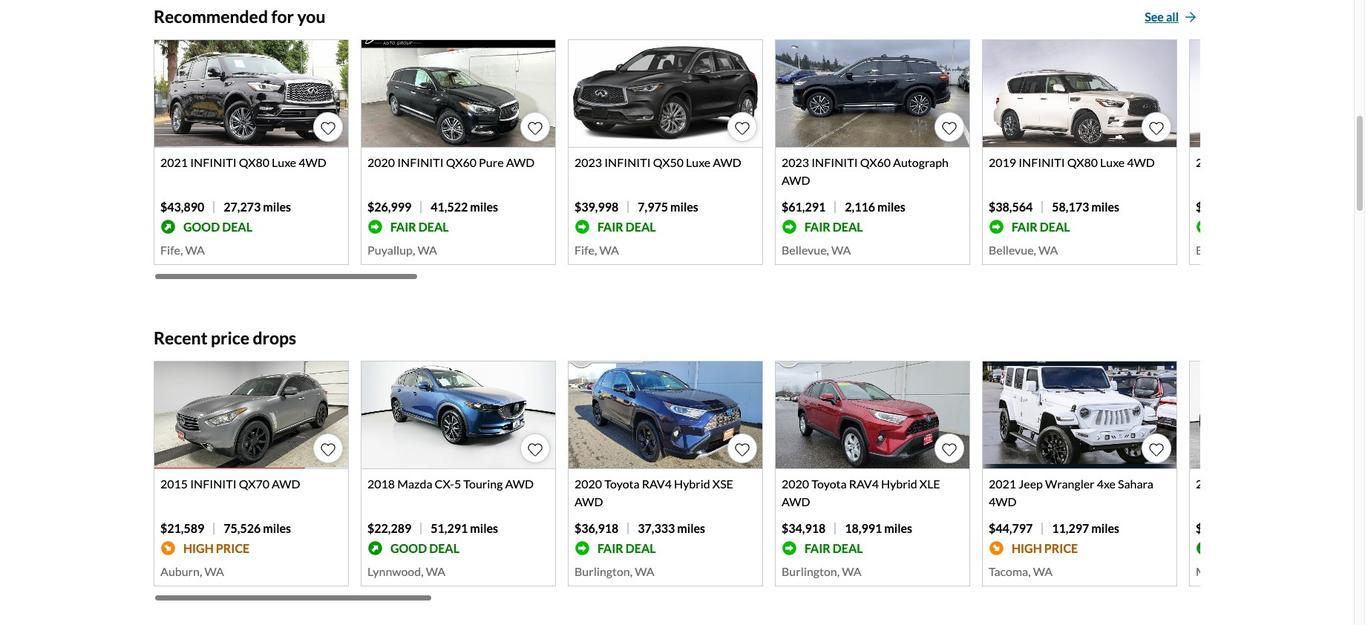 Task type: locate. For each thing, give the bounding box(es) containing it.
1 horizontal spatial rav4
[[849, 477, 879, 491]]

price
[[216, 541, 250, 555], [1045, 541, 1078, 555]]

2 high price from the left
[[1012, 541, 1078, 555]]

fair
[[391, 220, 416, 234], [598, 220, 623, 234], [805, 220, 831, 234], [1012, 220, 1038, 234], [598, 541, 623, 555], [805, 541, 831, 555]]

0 horizontal spatial bellevue, wa
[[782, 243, 851, 257]]

high for $21,589
[[183, 541, 214, 555]]

2 price from the left
[[1045, 541, 1078, 555]]

miles right 27,273
[[263, 200, 291, 214]]

hybrid left xle
[[881, 477, 918, 491]]

qx60 left "pure"
[[446, 155, 477, 169]]

2020 for 2020 toyota rav4 hybrid xle awd
[[782, 477, 809, 491]]

high price down 75,526
[[183, 541, 250, 555]]

2023 up $61,291
[[782, 155, 809, 169]]

1 high from the left
[[183, 541, 214, 555]]

2019
[[989, 155, 1017, 169]]

lynnwood,
[[368, 565, 424, 579]]

2022
[[1196, 155, 1224, 169]]

good down $43,890
[[183, 220, 220, 234]]

miles right '37,333'
[[677, 521, 705, 536]]

infiniti inside 2023 infiniti qx60 autograph awd
[[812, 155, 858, 169]]

hybrid
[[674, 477, 710, 491], [881, 477, 918, 491]]

price down 75,526
[[216, 541, 250, 555]]

toyota up $36,918
[[605, 477, 640, 491]]

wa for 2021 jeep wrangler 4xe sahara 4wd
[[1033, 565, 1053, 579]]

0 horizontal spatial high price
[[183, 541, 250, 555]]

1 qx50 from the left
[[653, 155, 684, 169]]

fair deal down 58,173
[[1012, 220, 1070, 234]]

bellevue, wa for $38,564
[[989, 243, 1058, 257]]

toyota up $34,918 at bottom
[[812, 477, 847, 491]]

deal down 51,291
[[429, 541, 460, 555]]

infiniti for 2013 infiniti fx37
[[1226, 477, 1272, 491]]

bellevue, wa
[[782, 243, 851, 257], [989, 243, 1058, 257], [1196, 243, 1266, 257]]

miles for 58,173 miles
[[1092, 200, 1120, 214]]

bellevue, wa down $61,291
[[782, 243, 851, 257]]

burlington, wa down $36,918
[[575, 565, 655, 579]]

75,526 miles
[[224, 521, 291, 536]]

infiniti right 2015
[[190, 477, 237, 491]]

deal down '37,333'
[[626, 541, 656, 555]]

jeep
[[1019, 477, 1043, 491]]

miles right 7,975
[[671, 200, 699, 214]]

high price for 75,526
[[183, 541, 250, 555]]

2020 up $36,918
[[575, 477, 602, 491]]

1 qx80 from the left
[[239, 155, 270, 169]]

hybrid for xle
[[881, 477, 918, 491]]

xle
[[920, 477, 941, 491]]

toyota inside 2020 toyota rav4 hybrid xse awd
[[605, 477, 640, 491]]

$44,797
[[989, 521, 1033, 536]]

wa for 2020 toyota rav4 hybrid xse awd
[[635, 565, 655, 579]]

0 horizontal spatial 2020
[[368, 155, 395, 169]]

bellevue,
[[782, 243, 829, 257], [989, 243, 1037, 257], [1196, 243, 1244, 257]]

deal down the 2,116
[[833, 220, 863, 234]]

deal down 27,273
[[222, 220, 252, 234]]

0 horizontal spatial 2023
[[575, 155, 602, 169]]

0 vertical spatial good deal
[[183, 220, 252, 234]]

deal
[[222, 220, 252, 234], [419, 220, 449, 234], [626, 220, 656, 234], [833, 220, 863, 234], [1040, 220, 1070, 234], [429, 541, 460, 555], [626, 541, 656, 555], [833, 541, 863, 555]]

fair deal down the 2,116
[[805, 220, 863, 234]]

1 horizontal spatial fife, wa
[[575, 243, 619, 257]]

rav4 inside the 2020 toyota rav4 hybrid xle awd
[[849, 477, 879, 491]]

0 horizontal spatial bellevue,
[[782, 243, 829, 257]]

qx80
[[239, 155, 270, 169], [1067, 155, 1098, 169]]

0 horizontal spatial fife, wa
[[160, 243, 205, 257]]

awd inside 2023 infiniti qx60 autograph awd
[[782, 173, 811, 187]]

bellevue, wa for $61,291
[[782, 243, 851, 257]]

1 horizontal spatial high price
[[1012, 541, 1078, 555]]

deal for 51,291 miles
[[429, 541, 460, 555]]

fife, down $39,998
[[575, 243, 597, 257]]

high
[[183, 541, 214, 555], [1012, 541, 1042, 555]]

good deal
[[183, 220, 252, 234], [391, 541, 460, 555]]

0 horizontal spatial toyota
[[605, 477, 640, 491]]

qx50 up 7,975 miles
[[653, 155, 684, 169]]

2 qx50 from the left
[[1275, 155, 1305, 169]]

wa for 2013 infiniti fx37
[[1255, 565, 1275, 579]]

$37,291
[[1196, 200, 1240, 214]]

deal for 37,333 miles
[[626, 541, 656, 555]]

0 horizontal spatial good
[[183, 220, 220, 234]]

high price
[[183, 541, 250, 555], [1012, 541, 1078, 555]]

qx60 up 2,116 miles
[[860, 155, 891, 169]]

3 luxe from the left
[[1100, 155, 1125, 169]]

bellevue, for $38,564
[[989, 243, 1037, 257]]

2020
[[368, 155, 395, 169], [575, 477, 602, 491], [782, 477, 809, 491]]

rav4 up '37,333'
[[642, 477, 672, 491]]

luxe for 58,173 miles
[[1100, 155, 1125, 169]]

fair deal for $39,998
[[598, 220, 656, 234]]

2013
[[1196, 477, 1224, 491]]

2 toyota from the left
[[812, 477, 847, 491]]

miles for 18,991 miles
[[885, 521, 913, 536]]

good deal down 27,273
[[183, 220, 252, 234]]

2 horizontal spatial bellevue, wa
[[1196, 243, 1266, 257]]

high up auburn, wa
[[183, 541, 214, 555]]

qx80 up the 27,273 miles
[[239, 155, 270, 169]]

auburn, wa
[[160, 565, 224, 579]]

fife, down $43,890
[[160, 243, 183, 257]]

1 2023 from the left
[[575, 155, 602, 169]]

1 horizontal spatial 4wd
[[989, 495, 1017, 509]]

0 horizontal spatial price
[[216, 541, 250, 555]]

miles right the 2,116
[[878, 200, 906, 214]]

2021 left jeep
[[989, 477, 1017, 491]]

pure
[[479, 155, 504, 169]]

high for $44,797
[[1012, 541, 1042, 555]]

luxe
[[272, 155, 296, 169], [686, 155, 711, 169], [1100, 155, 1125, 169], [1308, 155, 1332, 169]]

1 bellevue, wa from the left
[[782, 243, 851, 257]]

1 horizontal spatial high
[[1012, 541, 1042, 555]]

1 horizontal spatial toyota
[[812, 477, 847, 491]]

price down 11,297 at the right
[[1045, 541, 1078, 555]]

1 horizontal spatial hybrid
[[881, 477, 918, 491]]

wa
[[185, 243, 205, 257], [418, 243, 437, 257], [600, 243, 619, 257], [832, 243, 851, 257], [1039, 243, 1058, 257], [1246, 243, 1266, 257], [205, 565, 224, 579], [426, 565, 446, 579], [635, 565, 655, 579], [842, 565, 862, 579], [1033, 565, 1053, 579], [1255, 565, 1275, 579]]

2018 mazda cx-5 touring awd image
[[362, 362, 555, 469]]

1 price from the left
[[216, 541, 250, 555]]

2021 inside 2021 jeep wrangler 4xe sahara 4wd
[[989, 477, 1017, 491]]

1 bellevue, from the left
[[782, 243, 829, 257]]

1 fife, wa from the left
[[160, 243, 205, 257]]

0 horizontal spatial high
[[183, 541, 214, 555]]

qx70
[[239, 477, 270, 491]]

1 high price from the left
[[183, 541, 250, 555]]

2023
[[575, 155, 602, 169], [782, 155, 809, 169]]

2021 infiniti qx80 luxe 4wd image
[[154, 40, 348, 147]]

1 vertical spatial good deal
[[391, 541, 460, 555]]

infiniti up 41,522
[[397, 155, 444, 169]]

toyota for $36,918
[[605, 477, 640, 491]]

1 horizontal spatial good deal
[[391, 541, 460, 555]]

2 horizontal spatial bellevue,
[[1196, 243, 1244, 257]]

lynnwood, wa
[[368, 565, 446, 579]]

2 rav4 from the left
[[849, 477, 879, 491]]

fair for $34,918
[[805, 541, 831, 555]]

see
[[1145, 10, 1164, 24]]

miles right 51,291
[[470, 521, 498, 536]]

0 horizontal spatial 4wd
[[299, 155, 327, 169]]

2 burlington, wa from the left
[[782, 565, 862, 579]]

2020 up $34,918 at bottom
[[782, 477, 809, 491]]

price for 11,297 miles
[[1045, 541, 1078, 555]]

fair deal for $36,918
[[598, 541, 656, 555]]

0 horizontal spatial good deal
[[183, 220, 252, 234]]

2 qx60 from the left
[[860, 155, 891, 169]]

1 horizontal spatial bellevue, wa
[[989, 243, 1058, 257]]

2020 up $26,999
[[368, 155, 395, 169]]

4wd
[[299, 155, 327, 169], [1127, 155, 1155, 169], [989, 495, 1017, 509]]

burlington,
[[575, 565, 633, 579], [782, 565, 840, 579]]

good for $43,890
[[183, 220, 220, 234]]

1 toyota from the left
[[605, 477, 640, 491]]

fair deal down 7,975
[[598, 220, 656, 234]]

miles for 2,116 miles
[[878, 200, 906, 214]]

qx80 up 58,173 miles
[[1067, 155, 1098, 169]]

deal for 2,116 miles
[[833, 220, 863, 234]]

infiniti up the 2,116
[[812, 155, 858, 169]]

2023 infiniti qx50 luxe awd image
[[569, 40, 763, 147]]

1 vertical spatial 2021
[[989, 477, 1017, 491]]

fair down $36,918
[[598, 541, 623, 555]]

0 vertical spatial good
[[183, 220, 220, 234]]

qx60
[[446, 155, 477, 169], [860, 155, 891, 169]]

qx60 inside 2023 infiniti qx60 autograph awd
[[860, 155, 891, 169]]

2020 inside 2020 toyota rav4 hybrid xse awd
[[575, 477, 602, 491]]

rav4 up 18,991 at right
[[849, 477, 879, 491]]

2 fife, from the left
[[575, 243, 597, 257]]

good
[[183, 220, 220, 234], [391, 541, 427, 555]]

1 horizontal spatial good
[[391, 541, 427, 555]]

toyota inside the 2020 toyota rav4 hybrid xle awd
[[812, 477, 847, 491]]

deal down 18,991 at right
[[833, 541, 863, 555]]

1 burlington, wa from the left
[[575, 565, 655, 579]]

0 horizontal spatial hybrid
[[674, 477, 710, 491]]

0 horizontal spatial fife,
[[160, 243, 183, 257]]

deal down 7,975
[[626, 220, 656, 234]]

infiniti right '2022'
[[1226, 155, 1272, 169]]

miles right 75,526
[[263, 521, 291, 536]]

2 2023 from the left
[[782, 155, 809, 169]]

awd
[[506, 155, 535, 169], [713, 155, 742, 169], [1335, 155, 1363, 169], [782, 173, 811, 187], [272, 477, 300, 491], [505, 477, 534, 491], [575, 495, 603, 509], [782, 495, 811, 509]]

fair down $38,564
[[1012, 220, 1038, 234]]

rav4 inside 2020 toyota rav4 hybrid xse awd
[[642, 477, 672, 491]]

infiniti up 7,975
[[605, 155, 651, 169]]

1 horizontal spatial 2020
[[575, 477, 602, 491]]

fair deal up puyallup, wa
[[391, 220, 449, 234]]

fair for $39,998
[[598, 220, 623, 234]]

fife, wa for fair deal
[[575, 243, 619, 257]]

$36,918
[[575, 521, 619, 536]]

hybrid inside the 2020 toyota rav4 hybrid xle awd
[[881, 477, 918, 491]]

hybrid inside 2020 toyota rav4 hybrid xse awd
[[674, 477, 710, 491]]

1 horizontal spatial qx50
[[1275, 155, 1305, 169]]

wa for 2022 infiniti qx50 luxe awd
[[1246, 243, 1266, 257]]

miles for 41,522 miles
[[470, 200, 498, 214]]

18,991
[[845, 521, 882, 536]]

0 horizontal spatial 2021
[[160, 155, 188, 169]]

75,526
[[224, 521, 261, 536]]

2 fife, wa from the left
[[575, 243, 619, 257]]

qx50
[[653, 155, 684, 169], [1275, 155, 1305, 169]]

fair up puyallup, wa
[[391, 220, 416, 234]]

1 horizontal spatial 2021
[[989, 477, 1017, 491]]

bellevue, down $37,291
[[1196, 243, 1244, 257]]

1 horizontal spatial burlington, wa
[[782, 565, 862, 579]]

miles right 58,173
[[1092, 200, 1120, 214]]

fair deal for $38,564
[[1012, 220, 1070, 234]]

fife, for fair deal
[[575, 243, 597, 257]]

fair deal down 18,991 at right
[[805, 541, 863, 555]]

miles right 41,522
[[470, 200, 498, 214]]

2015 infiniti qx70 awd
[[160, 477, 300, 491]]

infiniti
[[190, 155, 237, 169], [397, 155, 444, 169], [605, 155, 651, 169], [812, 155, 858, 169], [1019, 155, 1065, 169], [1226, 155, 1272, 169], [190, 477, 237, 491], [1226, 477, 1272, 491]]

recent
[[154, 328, 208, 349]]

2 bellevue, wa from the left
[[989, 243, 1058, 257]]

burlington, down $36,918
[[575, 565, 633, 579]]

rav4
[[642, 477, 672, 491], [849, 477, 879, 491]]

0 horizontal spatial rav4
[[642, 477, 672, 491]]

0 vertical spatial 2021
[[160, 155, 188, 169]]

2 luxe from the left
[[686, 155, 711, 169]]

2020 toyota rav4 hybrid xle awd
[[782, 477, 941, 509]]

2021 jeep wrangler 4xe sahara 4wd image
[[983, 362, 1177, 469]]

2 bellevue, from the left
[[989, 243, 1037, 257]]

fair deal down '37,333'
[[598, 541, 656, 555]]

fife, wa for good deal
[[160, 243, 205, 257]]

0 horizontal spatial burlington, wa
[[575, 565, 655, 579]]

fair down $39,998
[[598, 220, 623, 234]]

infiniti up 27,273
[[190, 155, 237, 169]]

for
[[271, 6, 294, 27]]

deal down 58,173
[[1040, 220, 1070, 234]]

2 qx80 from the left
[[1067, 155, 1098, 169]]

recent price drops
[[154, 328, 296, 349]]

2023 infiniti qx60 autograph awd
[[782, 155, 949, 187]]

1 horizontal spatial price
[[1045, 541, 1078, 555]]

fife, wa
[[160, 243, 205, 257], [575, 243, 619, 257]]

infiniti right 2019 on the top right
[[1019, 155, 1065, 169]]

$39,998
[[575, 200, 619, 214]]

miles for 27,273 miles
[[263, 200, 291, 214]]

fair down $34,918 at bottom
[[805, 541, 831, 555]]

1 horizontal spatial 2023
[[782, 155, 809, 169]]

deal for 7,975 miles
[[626, 220, 656, 234]]

1 vertical spatial good
[[391, 541, 427, 555]]

recommended
[[154, 6, 268, 27]]

qx50 for 2022
[[1275, 155, 1305, 169]]

$26,999
[[368, 200, 412, 214]]

bellevue, down $61,291
[[782, 243, 829, 257]]

1 burlington, from the left
[[575, 565, 633, 579]]

2021 for 2021 jeep wrangler 4xe sahara 4wd
[[989, 477, 1017, 491]]

fair down $61,291
[[805, 220, 831, 234]]

2 horizontal spatial 4wd
[[1127, 155, 1155, 169]]

bellevue, wa down $38,564
[[989, 243, 1058, 257]]

1 horizontal spatial burlington,
[[782, 565, 840, 579]]

see all
[[1145, 10, 1179, 24]]

fife, wa down $43,890
[[160, 243, 205, 257]]

good deal up lynnwood, wa on the left bottom
[[391, 541, 460, 555]]

0 horizontal spatial burlington,
[[575, 565, 633, 579]]

2023 up $39,998
[[575, 155, 602, 169]]

2 high from the left
[[1012, 541, 1042, 555]]

0 horizontal spatial qx80
[[239, 155, 270, 169]]

1 rav4 from the left
[[642, 477, 672, 491]]

awd inside 2020 toyota rav4 hybrid xse awd
[[575, 495, 603, 509]]

miles right 18,991 at right
[[885, 521, 913, 536]]

qx60 for autograph
[[860, 155, 891, 169]]

puyallup,
[[368, 243, 415, 257]]

41,522
[[431, 200, 468, 214]]

1 horizontal spatial bellevue,
[[989, 243, 1037, 257]]

infiniti for 2015 infiniti qx70 awd
[[190, 477, 237, 491]]

qx60 for pure
[[446, 155, 477, 169]]

1 horizontal spatial fife,
[[575, 243, 597, 257]]

$22,289
[[368, 521, 412, 536]]

tacoma, wa
[[989, 565, 1053, 579]]

high up tacoma, wa
[[1012, 541, 1042, 555]]

4wd inside 2021 jeep wrangler 4xe sahara 4wd
[[989, 495, 1017, 509]]

2 horizontal spatial 2020
[[782, 477, 809, 491]]

2020 inside the 2020 toyota rav4 hybrid xle awd
[[782, 477, 809, 491]]

2023 inside 2023 infiniti qx60 autograph awd
[[782, 155, 809, 169]]

1 hybrid from the left
[[674, 477, 710, 491]]

2023 for 2023 infiniti qx50 luxe awd
[[575, 155, 602, 169]]

2 burlington, from the left
[[782, 565, 840, 579]]

luxe for 7,975 miles
[[686, 155, 711, 169]]

bellevue, for $61,291
[[782, 243, 829, 257]]

infiniti for 2019 infiniti qx80 luxe 4wd
[[1019, 155, 1065, 169]]

hybrid left xse
[[674, 477, 710, 491]]

burlington, wa
[[575, 565, 655, 579], [782, 565, 862, 579]]

1 luxe from the left
[[272, 155, 296, 169]]

1 qx60 from the left
[[446, 155, 477, 169]]

good deal for 51,291
[[391, 541, 460, 555]]

$34,918
[[782, 521, 826, 536]]

high price down 11,297 at the right
[[1012, 541, 1078, 555]]

7,975 miles
[[638, 200, 699, 214]]

miles
[[263, 200, 291, 214], [470, 200, 498, 214], [671, 200, 699, 214], [878, 200, 906, 214], [1092, 200, 1120, 214], [263, 521, 291, 536], [470, 521, 498, 536], [677, 521, 705, 536], [885, 521, 913, 536], [1092, 521, 1120, 536]]

burlington, down $34,918 at bottom
[[782, 565, 840, 579]]

good for $22,289
[[391, 541, 427, 555]]

wa for 2015 infiniti qx70 awd
[[205, 565, 224, 579]]

fair deal
[[391, 220, 449, 234], [598, 220, 656, 234], [805, 220, 863, 234], [1012, 220, 1070, 234], [598, 541, 656, 555], [805, 541, 863, 555]]

qx50 down 2022 infiniti qx50 luxe awd image
[[1275, 155, 1305, 169]]

toyota
[[605, 477, 640, 491], [812, 477, 847, 491]]

good up lynnwood, wa on the left bottom
[[391, 541, 427, 555]]

drops
[[253, 328, 296, 349]]

deal down 41,522
[[419, 220, 449, 234]]

miles for 37,333 miles
[[677, 521, 705, 536]]

1 horizontal spatial qx60
[[860, 155, 891, 169]]

1 horizontal spatial qx80
[[1067, 155, 1098, 169]]

fair for $61,291
[[805, 220, 831, 234]]

burlington, wa for $36,918
[[575, 565, 655, 579]]

0 horizontal spatial qx50
[[653, 155, 684, 169]]

miles right 11,297 at the right
[[1092, 521, 1120, 536]]

burlington, wa down $34,918 at bottom
[[782, 565, 862, 579]]

0 horizontal spatial qx60
[[446, 155, 477, 169]]

infiniti right 2013
[[1226, 477, 1272, 491]]

2015
[[160, 477, 188, 491]]

wa for 2018 mazda cx-5 touring awd
[[426, 565, 446, 579]]

2 hybrid from the left
[[881, 477, 918, 491]]

fife, wa down $39,998
[[575, 243, 619, 257]]

2021 up $43,890
[[160, 155, 188, 169]]

2020 infiniti qx60 pure awd
[[368, 155, 535, 169]]

1 fife, from the left
[[160, 243, 183, 257]]

3 bellevue, wa from the left
[[1196, 243, 1266, 257]]

qx80 for 58,173
[[1067, 155, 1098, 169]]

bellevue, down $38,564
[[989, 243, 1037, 257]]

bellevue, wa down $37,291
[[1196, 243, 1266, 257]]



Task type: vqa. For each thing, say whether or not it's contained in the screenshot.
51,291
yes



Task type: describe. For each thing, give the bounding box(es) containing it.
miles for 11,297 miles
[[1092, 521, 1120, 536]]

wrangler
[[1045, 477, 1095, 491]]

infiniti for 2023 infiniti qx50 luxe awd
[[605, 155, 651, 169]]

4 luxe from the left
[[1308, 155, 1332, 169]]

2013 infiniti fx37
[[1196, 477, 1303, 491]]

37,333
[[638, 521, 675, 536]]

burlington, wa for $34,918
[[782, 565, 862, 579]]

11,297 miles
[[1052, 521, 1120, 536]]

wa for 2023 infiniti qx50 luxe awd
[[600, 243, 619, 257]]

hybrid for xse
[[674, 477, 710, 491]]

5
[[454, 477, 461, 491]]

miles for 7,975 miles
[[671, 200, 699, 214]]

2022 infiniti qx50 luxe awd
[[1196, 155, 1363, 169]]

deal for 18,991 miles
[[833, 541, 863, 555]]

high price for 11,297
[[1012, 541, 1078, 555]]

infiniti for 2022 infiniti qx50 luxe awd
[[1226, 155, 1272, 169]]

2023 infiniti qx60 autograph awd image
[[776, 40, 970, 147]]

2020 for 2020 toyota rav4 hybrid xse awd
[[575, 477, 602, 491]]

you
[[297, 6, 326, 27]]

wa for 2020 infiniti qx60 pure awd
[[418, 243, 437, 257]]

recommended for you
[[154, 6, 326, 27]]

wa for 2019 infiniti qx80 luxe 4wd
[[1039, 243, 1058, 257]]

2,116 miles
[[845, 200, 906, 214]]

fair for $36,918
[[598, 541, 623, 555]]

miles for 75,526 miles
[[263, 521, 291, 536]]

2023 for 2023 infiniti qx60 autograph awd
[[782, 155, 809, 169]]

burlington, for $36,918
[[575, 565, 633, 579]]

2021 infiniti qx80 luxe 4wd
[[160, 155, 327, 169]]

wa for 2023 infiniti qx60 autograph awd
[[832, 243, 851, 257]]

51,291
[[431, 521, 468, 536]]

4wd for 2019 infiniti qx80 luxe 4wd
[[1127, 155, 1155, 169]]

qx50 for 2023
[[653, 155, 684, 169]]

2,116
[[845, 200, 875, 214]]

marysville, wa
[[1196, 565, 1275, 579]]

price
[[211, 328, 249, 349]]

xse
[[713, 477, 734, 491]]

fife, for good deal
[[160, 243, 183, 257]]

2021 for 2021 infiniti qx80 luxe 4wd
[[160, 155, 188, 169]]

touring
[[464, 477, 503, 491]]

4xe
[[1097, 477, 1116, 491]]

58,173 miles
[[1052, 200, 1120, 214]]

$43,890
[[160, 200, 204, 214]]

infiniti for 2023 infiniti qx60 autograph awd
[[812, 155, 858, 169]]

deal for 41,522 miles
[[419, 220, 449, 234]]

miles for 51,291 miles
[[470, 521, 498, 536]]

fair for $38,564
[[1012, 220, 1038, 234]]

$61,291
[[782, 200, 826, 214]]

autograph
[[893, 155, 949, 169]]

mazda
[[397, 477, 433, 491]]

auburn,
[[160, 565, 202, 579]]

$21,589
[[160, 521, 204, 536]]

infiniti for 2021 infiniti qx80 luxe 4wd
[[190, 155, 237, 169]]

cx-
[[435, 477, 454, 491]]

marysville,
[[1196, 565, 1253, 579]]

58,173
[[1052, 200, 1089, 214]]

rav4 for 37,333
[[642, 477, 672, 491]]

awd inside the 2020 toyota rav4 hybrid xle awd
[[782, 495, 811, 509]]

fair deal for $61,291
[[805, 220, 863, 234]]

2018 mazda cx-5 touring awd
[[368, 477, 534, 491]]

toyota for $34,918
[[812, 477, 847, 491]]

2019 infiniti qx80 luxe 4wd
[[989, 155, 1155, 169]]

2015 infiniti qx70 awd image
[[154, 362, 348, 469]]

27,273 miles
[[224, 200, 291, 214]]

wa for 2021 infiniti qx80 luxe 4wd
[[185, 243, 205, 257]]

7,975
[[638, 200, 668, 214]]

fair for $26,999
[[391, 220, 416, 234]]

all
[[1166, 10, 1179, 24]]

2020 toyota rav4 hybrid xse awd
[[575, 477, 734, 509]]

rav4 for 18,991
[[849, 477, 879, 491]]

sahara
[[1118, 477, 1154, 491]]

deal for 58,173 miles
[[1040, 220, 1070, 234]]

puyallup, wa
[[368, 243, 437, 257]]

2020 infiniti qx60 pure awd image
[[362, 40, 555, 147]]

11,297
[[1052, 521, 1089, 536]]

27,273
[[224, 200, 261, 214]]

$14,000
[[1196, 521, 1240, 536]]

51,291 miles
[[431, 521, 498, 536]]

tacoma,
[[989, 565, 1031, 579]]

2023 infiniti qx50 luxe awd
[[575, 155, 742, 169]]

deal for 27,273 miles
[[222, 220, 252, 234]]

fx37
[[1275, 477, 1303, 491]]

2022 infiniti qx50 luxe awd image
[[1190, 40, 1365, 147]]

fair deal for $34,918
[[805, 541, 863, 555]]

41,522 miles
[[431, 200, 498, 214]]

see all link
[[1141, 7, 1201, 28]]

luxe for 27,273 miles
[[272, 155, 296, 169]]

qx80 for 27,273
[[239, 155, 270, 169]]

see all image
[[1185, 11, 1197, 23]]

wa for 2020 toyota rav4 hybrid xle awd
[[842, 565, 862, 579]]

37,333 miles
[[638, 521, 705, 536]]

2013 infiniti fx37 image
[[1190, 362, 1365, 469]]

burlington, for $34,918
[[782, 565, 840, 579]]

2020 for 2020 infiniti qx60 pure awd
[[368, 155, 395, 169]]

3 bellevue, from the left
[[1196, 243, 1244, 257]]

2019 infiniti qx80 luxe 4wd image
[[983, 40, 1177, 147]]

2018
[[368, 477, 395, 491]]

18,991 miles
[[845, 521, 913, 536]]

2021 jeep wrangler 4xe sahara 4wd
[[989, 477, 1154, 509]]

2020 toyota rav4 hybrid xse awd image
[[569, 362, 763, 469]]

good deal for 27,273
[[183, 220, 252, 234]]

$38,564
[[989, 200, 1033, 214]]

infiniti for 2020 infiniti qx60 pure awd
[[397, 155, 444, 169]]

fair deal for $26,999
[[391, 220, 449, 234]]

price for 75,526 miles
[[216, 541, 250, 555]]

4wd for 2021 infiniti qx80 luxe 4wd
[[299, 155, 327, 169]]

2020 toyota rav4 hybrid xle awd image
[[776, 362, 970, 469]]



